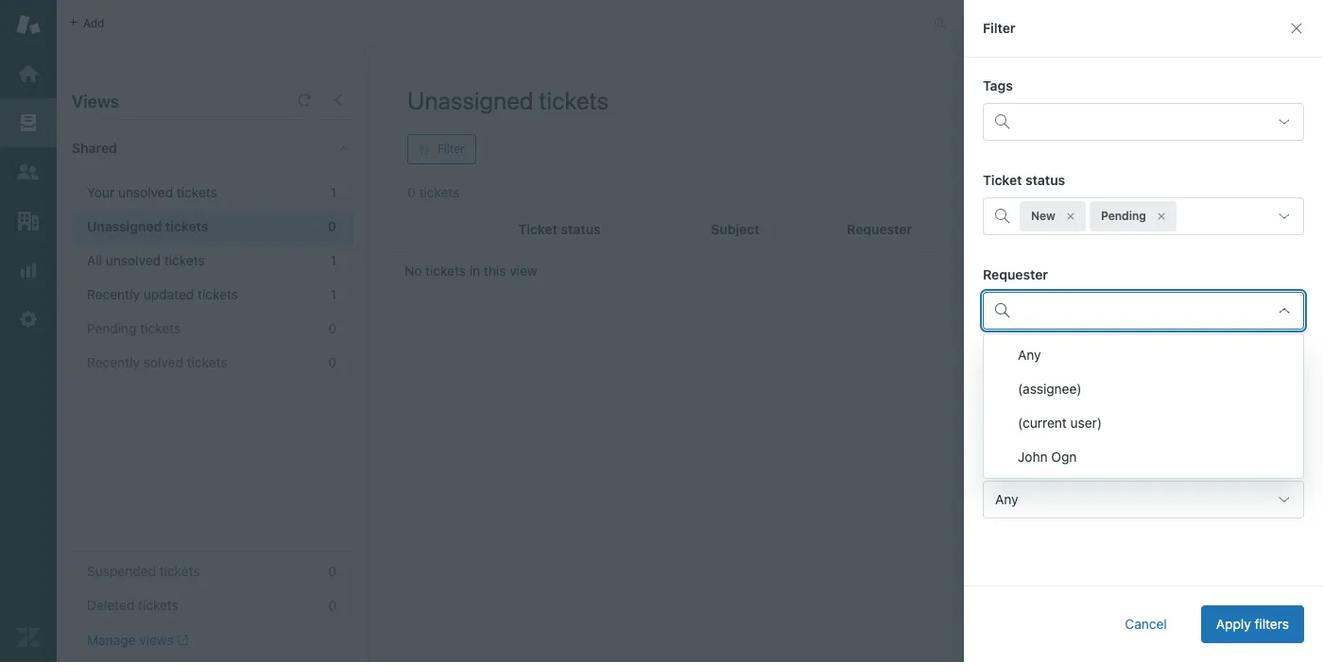 Task type: locate. For each thing, give the bounding box(es) containing it.
1 vertical spatial any
[[996, 397, 1019, 413]]

pending up recently solved tickets
[[87, 321, 137, 337]]

any down priority
[[996, 492, 1019, 508]]

0 horizontal spatial filter
[[438, 142, 465, 156]]

unassigned up filter button
[[408, 86, 534, 114]]

(opens in a new tab) image
[[174, 636, 188, 647]]

0 horizontal spatial remove image
[[1066, 211, 1077, 222]]

customers image
[[16, 160, 41, 184]]

updated
[[143, 286, 194, 303]]

unsolved right all at the left top of the page
[[106, 252, 161, 269]]

john
[[1018, 449, 1048, 465]]

pending tickets
[[87, 321, 181, 337]]

any field for request date
[[983, 387, 1305, 425]]

recently solved tickets
[[87, 355, 227, 371]]

1 vertical spatial pending
[[87, 321, 137, 337]]

get started image
[[16, 61, 41, 86]]

pending
[[1101, 209, 1147, 223], [87, 321, 137, 337]]

1 vertical spatial any field
[[983, 481, 1305, 519]]

1 horizontal spatial pending
[[1101, 209, 1147, 223]]

3 1 from the top
[[331, 286, 337, 303]]

new
[[1032, 209, 1056, 223]]

collapse views pane image
[[331, 93, 346, 108]]

1 vertical spatial filter
[[438, 142, 465, 156]]

remove image
[[1066, 211, 1077, 222], [1156, 211, 1168, 222]]

0 horizontal spatial pending
[[87, 321, 137, 337]]

1 1 from the top
[[331, 184, 337, 200]]

1 vertical spatial unassigned tickets
[[87, 218, 208, 234]]

0 vertical spatial recently
[[87, 286, 140, 303]]

deleted tickets
[[87, 598, 179, 614]]

0 for suspended tickets
[[328, 564, 337, 580]]

filter
[[983, 20, 1016, 36], [438, 142, 465, 156]]

zendesk image
[[16, 626, 41, 650]]

1 horizontal spatial unassigned tickets
[[408, 86, 609, 114]]

unsolved right your
[[118, 184, 173, 200]]

2 1 from the top
[[331, 252, 337, 269]]

1 any field from the top
[[983, 387, 1305, 425]]

0 for pending tickets
[[328, 321, 337, 337]]

unassigned
[[408, 86, 534, 114], [87, 218, 162, 234]]

suspended tickets
[[87, 564, 200, 580]]

0 vertical spatial 1
[[331, 184, 337, 200]]

ogn
[[1052, 449, 1077, 465]]

0 vertical spatial pending
[[1101, 209, 1147, 223]]

0
[[328, 218, 337, 234], [328, 321, 337, 337], [328, 355, 337, 371], [328, 564, 337, 580], [328, 598, 337, 614]]

remove image inside the 'new' option
[[1066, 211, 1077, 222]]

1 vertical spatial 1
[[331, 252, 337, 269]]

unassigned tickets
[[408, 86, 609, 114], [87, 218, 208, 234]]

2 vertical spatial any
[[996, 492, 1019, 508]]

shared button
[[57, 120, 318, 177]]

in
[[470, 263, 480, 279]]

subject
[[711, 221, 760, 237]]

conversations button
[[968, 8, 1108, 38]]

1 remove image from the left
[[1066, 211, 1077, 222]]

1 vertical spatial recently
[[87, 355, 140, 371]]

unsolved
[[118, 184, 173, 200], [106, 252, 161, 269]]

0 vertical spatial any
[[1018, 347, 1041, 363]]

unassigned up all unsolved tickets
[[87, 218, 162, 234]]

Any field
[[983, 387, 1305, 425], [983, 481, 1305, 519]]

unassigned tickets up filter button
[[408, 86, 609, 114]]

recently
[[87, 286, 140, 303], [87, 355, 140, 371]]

2 remove image from the left
[[1156, 211, 1168, 222]]

2 recently from the top
[[87, 355, 140, 371]]

Tags field
[[1020, 107, 1264, 137]]

priority
[[983, 456, 1030, 472]]

any up "(assignee)"
[[1018, 347, 1041, 363]]

cancel button
[[1110, 606, 1183, 644]]

1 horizontal spatial unassigned
[[408, 86, 534, 114]]

ticket status
[[983, 172, 1066, 188]]

zendesk support image
[[16, 12, 41, 37]]

filter inside dialog
[[983, 20, 1016, 36]]

tickets
[[539, 86, 609, 114], [177, 184, 217, 200], [165, 218, 208, 234], [164, 252, 205, 269], [426, 263, 466, 279], [198, 286, 238, 303], [140, 321, 181, 337], [187, 355, 227, 371], [160, 564, 200, 580], [138, 598, 179, 614]]

1 horizontal spatial filter
[[983, 20, 1016, 36]]

close drawer image
[[1290, 21, 1305, 36]]

date
[[1039, 361, 1068, 377]]

recently down all at the left top of the page
[[87, 286, 140, 303]]

2 any field from the top
[[983, 481, 1305, 519]]

0 vertical spatial any field
[[983, 387, 1305, 425]]

1 horizontal spatial remove image
[[1156, 211, 1168, 222]]

your
[[87, 184, 115, 200]]

pending right the 'new' option
[[1101, 209, 1147, 223]]

pending inside option
[[1101, 209, 1147, 223]]

new option
[[1020, 201, 1086, 232]]

views
[[72, 92, 119, 112]]

refresh views pane image
[[297, 93, 312, 108]]

1 recently from the top
[[87, 286, 140, 303]]

pending for pending
[[1101, 209, 1147, 223]]

no
[[405, 263, 422, 279]]

recently down the pending tickets
[[87, 355, 140, 371]]

manage
[[87, 633, 136, 649]]

unassigned tickets up all unsolved tickets
[[87, 218, 208, 234]]

suspended
[[87, 564, 156, 580]]

1 vertical spatial unsolved
[[106, 252, 161, 269]]

filter dialog
[[964, 0, 1324, 663]]

0 vertical spatial unsolved
[[118, 184, 173, 200]]

request date
[[983, 361, 1068, 377]]

apply
[[1217, 616, 1252, 633]]

0 vertical spatial filter
[[983, 20, 1016, 36]]

any down the request
[[996, 397, 1019, 413]]

1
[[331, 184, 337, 200], [331, 252, 337, 269], [331, 286, 337, 303]]

any
[[1018, 347, 1041, 363], [996, 397, 1019, 413], [996, 492, 1019, 508]]

0 horizontal spatial unassigned
[[87, 218, 162, 234]]

remove image inside pending option
[[1156, 211, 1168, 222]]

deleted
[[87, 598, 134, 614]]

recently updated tickets
[[87, 286, 238, 303]]

any inside requester list box
[[1018, 347, 1041, 363]]

pending for pending tickets
[[87, 321, 137, 337]]

recently for recently solved tickets
[[87, 355, 140, 371]]

0 for recently solved tickets
[[328, 355, 337, 371]]

any for priority
[[996, 492, 1019, 508]]

2 vertical spatial 1
[[331, 286, 337, 303]]

shared
[[72, 140, 117, 156]]



Task type: describe. For each thing, give the bounding box(es) containing it.
ticket
[[983, 172, 1023, 188]]

manage views link
[[87, 633, 188, 650]]

ticket status element
[[983, 198, 1305, 235]]

1 for all unsolved tickets
[[331, 252, 337, 269]]

user)
[[1071, 415, 1103, 431]]

remove image for pending
[[1156, 211, 1168, 222]]

view
[[510, 263, 538, 279]]

main element
[[0, 0, 57, 663]]

0 vertical spatial unassigned tickets
[[408, 86, 609, 114]]

all unsolved tickets
[[87, 252, 205, 269]]

(current user)
[[1018, 415, 1103, 431]]

requester list box
[[983, 334, 1305, 479]]

0 vertical spatial unassigned
[[408, 86, 534, 114]]

(current
[[1018, 415, 1067, 431]]

Requester field
[[1018, 303, 1270, 320]]

apply filters button
[[1202, 606, 1305, 644]]

filter inside button
[[438, 142, 465, 156]]

no tickets in this view
[[405, 263, 538, 279]]

cancel
[[1126, 616, 1167, 633]]

conversations
[[989, 16, 1065, 30]]

0 for unassigned tickets
[[328, 218, 337, 234]]

your unsolved tickets
[[87, 184, 217, 200]]

reporting image
[[16, 258, 41, 283]]

tags
[[983, 78, 1013, 94]]

1 for your unsolved tickets
[[331, 184, 337, 200]]

manage views
[[87, 633, 174, 649]]

apply filters
[[1217, 616, 1290, 633]]

admin image
[[16, 307, 41, 332]]

filter button
[[408, 134, 476, 165]]

all
[[87, 252, 102, 269]]

remove image for new
[[1066, 211, 1077, 222]]

filters
[[1255, 616, 1290, 633]]

1 for recently updated tickets
[[331, 286, 337, 303]]

any for request date
[[996, 397, 1019, 413]]

status
[[1026, 172, 1066, 188]]

views
[[139, 633, 174, 649]]

this
[[484, 263, 506, 279]]

tags element
[[983, 103, 1305, 141]]

any field for priority
[[983, 481, 1305, 519]]

john ogn
[[1018, 449, 1077, 465]]

0 for deleted tickets
[[328, 598, 337, 614]]

requester element
[[983, 292, 1305, 330]]

request
[[983, 361, 1036, 377]]

0 horizontal spatial unassigned tickets
[[87, 218, 208, 234]]

shared heading
[[57, 120, 369, 177]]

pending option
[[1090, 201, 1177, 232]]

1 vertical spatial unassigned
[[87, 218, 162, 234]]

(assignee)
[[1018, 381, 1082, 397]]

unsolved for all
[[106, 252, 161, 269]]

solved
[[143, 355, 183, 371]]

organizations image
[[16, 209, 41, 234]]

requester
[[983, 267, 1049, 283]]

unsolved for your
[[118, 184, 173, 200]]

views image
[[16, 111, 41, 135]]

recently for recently updated tickets
[[87, 286, 140, 303]]



Task type: vqa. For each thing, say whether or not it's contained in the screenshot.


